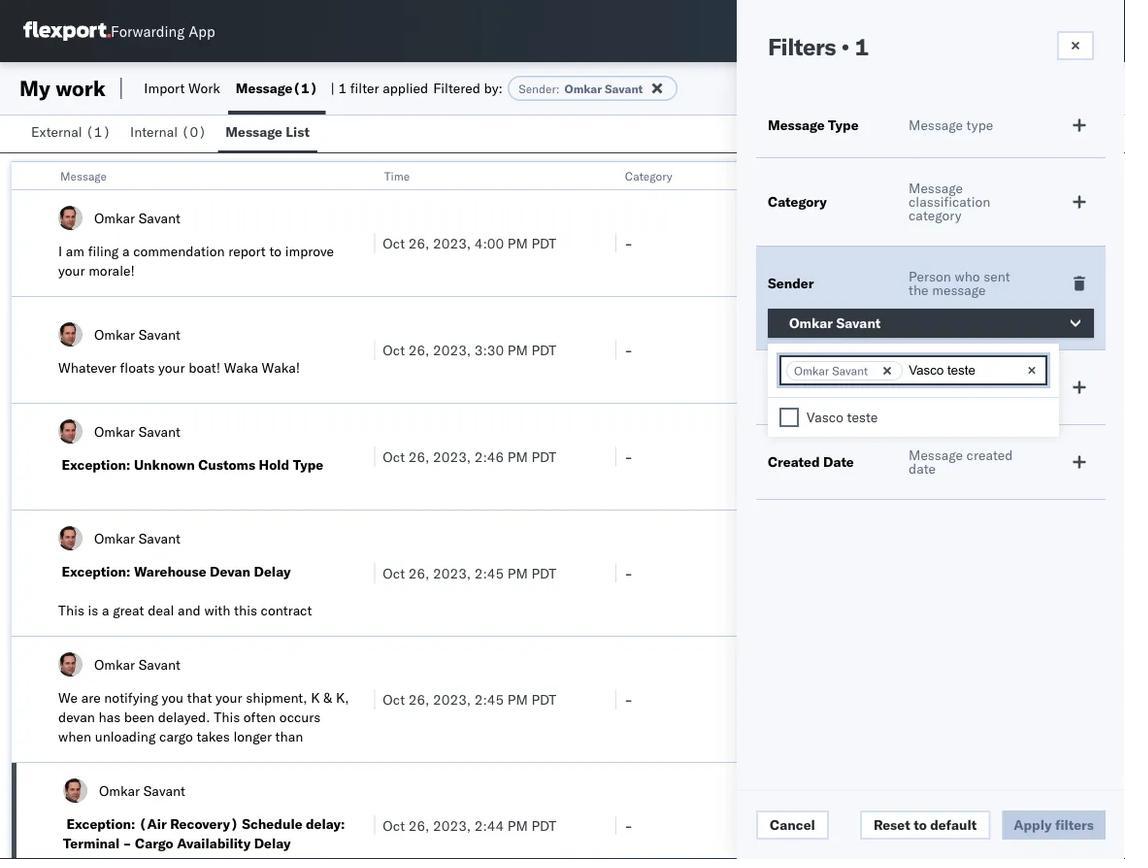 Task type: locate. For each thing, give the bounding box(es) containing it.
0 vertical spatial work
[[56, 75, 106, 101]]

message for message (1)
[[236, 80, 293, 97]]

exception: inside exception: (air recovery) schedule delay: terminal - cargo availability delay
[[66, 816, 135, 833]]

4 26, from the top
[[409, 565, 430, 582]]

1 vertical spatial 2:45
[[475, 691, 504, 708]]

0 horizontal spatial sender
[[519, 81, 556, 96]]

status
[[58, 806, 97, 823]]

1 vertical spatial and
[[181, 787, 204, 804]]

1 oct 26, 2023, 2:45 pm pdt from the top
[[383, 565, 557, 582]]

delayed.
[[158, 709, 210, 726]]

3 26, from the top
[[409, 448, 430, 465]]

6 pm from the top
[[508, 817, 528, 834]]

0 vertical spatial this
[[234, 602, 257, 619]]

5 pdt from the top
[[532, 691, 557, 708]]

oct
[[383, 235, 405, 252], [383, 341, 405, 358], [383, 448, 405, 465], [383, 565, 405, 582], [383, 691, 405, 708], [383, 817, 405, 834]]

(1) left | at left top
[[293, 80, 318, 97]]

work for my
[[56, 75, 106, 101]]

oct for report
[[383, 235, 405, 252]]

flex- 2271801
[[866, 448, 966, 465]]

1 vertical spatial category
[[768, 193, 827, 210]]

your up takes at left bottom
[[216, 689, 242, 706]]

your down understanding
[[116, 806, 143, 823]]

filters • 1
[[768, 32, 869, 61]]

0 horizontal spatial (1)
[[86, 123, 111, 140]]

3 pdt from the top
[[532, 448, 557, 465]]

3 2023, from the top
[[433, 448, 471, 465]]

0 horizontal spatial a
[[102, 602, 109, 619]]

flex- for 458574
[[866, 817, 907, 834]]

1 oct from the top
[[383, 235, 405, 252]]

message inside message created date
[[909, 447, 963, 464]]

type down •
[[828, 117, 859, 134]]

0 vertical spatial exception:
[[62, 456, 131, 473]]

1 vertical spatial this
[[226, 748, 249, 765]]

1 right | at left top
[[338, 80, 347, 97]]

0 vertical spatial and
[[178, 602, 201, 619]]

work right the related
[[911, 168, 936, 183]]

this up takes at left bottom
[[214, 709, 240, 726]]

2 resize handle column header from the left
[[593, 162, 616, 859]]

type right hold
[[293, 456, 324, 473]]

your inside i am filing a commendation report to improve your morale!
[[58, 262, 85, 279]]

0 vertical spatial sender
[[519, 81, 556, 96]]

and
[[178, 602, 201, 619], [181, 787, 204, 804]]

1 vertical spatial delay
[[254, 835, 291, 852]]

1 vertical spatial oct 26, 2023, 2:45 pm pdt
[[383, 691, 557, 708]]

and down delivery
[[181, 787, 204, 804]]

5 oct from the top
[[383, 691, 405, 708]]

that
[[187, 689, 212, 706], [197, 748, 222, 765]]

1 horizontal spatial (1)
[[293, 80, 318, 97]]

0 vertical spatial we
[[58, 689, 78, 706]]

0 horizontal spatial type
[[293, 456, 324, 473]]

2:46
[[475, 448, 504, 465]]

1 horizontal spatial work
[[911, 168, 936, 183]]

i am filing a commendation report to improve your morale!
[[58, 243, 334, 279]]

occurs
[[280, 709, 321, 726]]

delay:
[[306, 816, 345, 833]]

pm for report
[[508, 235, 528, 252]]

your left boat!
[[158, 359, 185, 376]]

improve
[[285, 243, 334, 260]]

0 horizontal spatial 1
[[338, 80, 347, 97]]

floats
[[120, 359, 155, 376]]

0 vertical spatial a
[[122, 243, 130, 260]]

reset to default button
[[860, 811, 991, 840]]

this up lucrative
[[234, 602, 257, 619]]

3 resize handle column header from the left
[[834, 162, 858, 859]]

filter
[[350, 80, 379, 97]]

of
[[100, 806, 112, 823]]

1 vertical spatial a
[[102, 602, 109, 619]]

with
[[204, 602, 231, 619]]

lucrative
[[236, 621, 289, 638]]

a down the with
[[225, 621, 232, 638]]

pdt for report
[[532, 235, 557, 252]]

2 horizontal spatial a
[[225, 621, 232, 638]]

impact
[[281, 748, 323, 765]]

4 resize handle column header from the left
[[1076, 162, 1099, 859]]

1 horizontal spatial this
[[214, 709, 240, 726]]

cargo
[[159, 728, 193, 745]]

message inside message list button
[[226, 123, 282, 140]]

message for message type
[[909, 117, 963, 134]]

exception: warehouse devan delay
[[62, 563, 291, 580]]

1 vertical spatial shipment
[[146, 806, 204, 823]]

3 flex- from the top
[[866, 448, 907, 465]]

will
[[158, 621, 179, 638]]

and up create
[[178, 602, 201, 619]]

the
[[909, 282, 929, 299]]

we up devan
[[58, 689, 78, 706]]

2 pdt from the top
[[532, 341, 557, 358]]

1 2023, from the top
[[433, 235, 471, 252]]

message (1)
[[236, 80, 318, 97]]

1 delay from the top
[[254, 563, 291, 580]]

as left the soon on the left bottom of page
[[207, 806, 221, 823]]

this up date.
[[226, 748, 249, 765]]

1 resize handle column header from the left
[[351, 162, 374, 859]]

2 26, from the top
[[409, 341, 430, 358]]

5 2023, from the top
[[433, 691, 471, 708]]

2:44
[[475, 817, 504, 834]]

2023, for waka!
[[433, 341, 471, 358]]

forwarding
[[111, 22, 185, 40]]

4 flex- from the top
[[866, 817, 907, 834]]

oct 26, 2023, 2:44 pm pdt
[[383, 817, 557, 834]]

we are notifying you that your shipment, k & k, devan has been delayed. this often occurs when unloading cargo takes longer than expected. please note that this may impact your shipment's final delivery date. we appreciate your understanding and status of your shipment as soon as possible.
[[58, 689, 354, 823]]

4 pdt from the top
[[532, 565, 557, 582]]

resize handle column header for time
[[593, 162, 616, 859]]

classification
[[909, 193, 991, 210]]

0 vertical spatial oct 26, 2023, 2:45 pm pdt
[[383, 565, 557, 582]]

2 2023, from the top
[[433, 341, 471, 358]]

0 horizontal spatial as
[[207, 806, 221, 823]]

message left the list
[[226, 123, 282, 140]]

omkar
[[565, 81, 602, 96], [94, 209, 135, 226], [789, 315, 833, 332], [94, 326, 135, 343], [794, 364, 829, 378], [94, 423, 135, 440], [94, 530, 135, 547], [94, 656, 135, 673], [99, 782, 140, 799]]

1 horizontal spatial category
[[768, 193, 827, 210]]

2 oct from the top
[[383, 341, 405, 358]]

- inside exception: (air recovery) schedule delay: terminal - cargo availability delay
[[123, 835, 132, 852]]

understanding
[[89, 787, 178, 804]]

0 horizontal spatial work
[[56, 75, 106, 101]]

(1)
[[293, 80, 318, 97], [86, 123, 111, 140]]

exception: left the "unknown"
[[62, 456, 131, 473]]

message down filters
[[768, 117, 825, 134]]

this is a great deal and with this contract established, we will create a lucrative partnership.
[[58, 602, 312, 658]]

1 2:45 from the top
[[475, 565, 504, 582]]

5 26, from the top
[[409, 691, 430, 708]]

0 vertical spatial to
[[269, 243, 282, 260]]

shipment inside search by shipment id
[[909, 386, 966, 402]]

pm for your
[[508, 691, 528, 708]]

to
[[269, 243, 282, 260], [914, 817, 927, 834]]

your down am
[[58, 262, 85, 279]]

delay down schedule
[[254, 835, 291, 852]]

related
[[867, 168, 908, 183]]

1 vertical spatial this
[[214, 709, 240, 726]]

list
[[286, 123, 310, 140]]

None text field
[[907, 362, 978, 379]]

exception: up terminal
[[66, 816, 135, 833]]

0 vertical spatial 2:45
[[475, 565, 504, 582]]

a right filing
[[122, 243, 130, 260]]

message down external (1) button
[[60, 168, 107, 183]]

to right reset
[[914, 817, 927, 834]]

26, for your
[[409, 691, 430, 708]]

we down may
[[246, 767, 265, 784]]

0 vertical spatial category
[[626, 168, 673, 183]]

1 horizontal spatial 1
[[855, 32, 869, 61]]

pdt for exception: unknown customs hold type
[[532, 448, 557, 465]]

oct 26, 2023, 4:00 pm pdt
[[383, 235, 557, 252]]

0 horizontal spatial to
[[269, 243, 282, 260]]

5 pm from the top
[[508, 691, 528, 708]]

my work
[[19, 75, 106, 101]]

filters
[[768, 32, 836, 61]]

partnership.
[[58, 641, 134, 658]]

| 1 filter applied filtered by:
[[331, 80, 503, 97]]

this left is
[[58, 602, 84, 619]]

omkar savant button
[[768, 309, 1094, 338]]

resize handle column header
[[351, 162, 374, 859], [593, 162, 616, 859], [834, 162, 858, 859], [1076, 162, 1099, 859]]

you
[[162, 689, 184, 706]]

whatever floats your boat! waka waka!
[[58, 359, 300, 376]]

6 2023, from the top
[[433, 817, 471, 834]]

waka!
[[262, 359, 300, 376]]

2 vertical spatial exception:
[[66, 816, 135, 833]]

1 horizontal spatial we
[[246, 767, 265, 784]]

(1) inside button
[[86, 123, 111, 140]]

delay up 'contract' on the bottom
[[254, 563, 291, 580]]

message for message list
[[226, 123, 282, 140]]

your
[[58, 262, 85, 279], [158, 359, 185, 376], [216, 689, 242, 706], [327, 748, 354, 765], [58, 787, 85, 804], [116, 806, 143, 823]]

0 vertical spatial (1)
[[293, 80, 318, 97]]

1 vertical spatial to
[[914, 817, 927, 834]]

0 vertical spatial this
[[58, 602, 84, 619]]

savant up (air
[[143, 782, 185, 799]]

warehouse
[[134, 563, 206, 580]]

shipment left id
[[909, 386, 966, 402]]

delay
[[254, 563, 291, 580], [254, 835, 291, 852]]

work up external (1)
[[56, 75, 106, 101]]

2 flex- from the top
[[866, 341, 907, 358]]

None text field
[[910, 17, 941, 46]]

has
[[99, 709, 121, 726]]

shipment up "cargo"
[[146, 806, 204, 823]]

0 horizontal spatial shipment
[[146, 806, 204, 823]]

3 pm from the top
[[508, 448, 528, 465]]

delay inside exception: (air recovery) schedule delay: terminal - cargo availability delay
[[254, 835, 291, 852]]

3 oct from the top
[[383, 448, 405, 465]]

None checkbox
[[780, 408, 799, 427]]

message up "category"
[[909, 180, 963, 197]]

0 horizontal spatial this
[[58, 602, 84, 619]]

26,
[[409, 235, 430, 252], [409, 341, 430, 358], [409, 448, 430, 465], [409, 565, 430, 582], [409, 691, 430, 708], [409, 817, 430, 834]]

1 vertical spatial work
[[911, 168, 936, 183]]

0 horizontal spatial category
[[626, 168, 673, 183]]

1 vertical spatial sender
[[768, 275, 814, 292]]

date
[[823, 453, 854, 470]]

1 vertical spatial exception:
[[62, 563, 131, 580]]

import
[[144, 80, 185, 97]]

that down takes at left bottom
[[197, 748, 222, 765]]

message left type
[[909, 117, 963, 134]]

1 pm from the top
[[508, 235, 528, 252]]

message left created
[[909, 447, 963, 464]]

2 delay from the top
[[254, 835, 291, 852]]

type
[[828, 117, 859, 134], [293, 456, 324, 473]]

date.
[[211, 767, 242, 784]]

this
[[234, 602, 257, 619], [226, 748, 249, 765]]

1 horizontal spatial as
[[258, 806, 272, 823]]

to inside button
[[914, 817, 927, 834]]

(1) for message (1)
[[293, 80, 318, 97]]

expected.
[[58, 748, 119, 765]]

0 vertical spatial delay
[[254, 563, 291, 580]]

1 horizontal spatial sender
[[768, 275, 814, 292]]

as right the soon on the left bottom of page
[[258, 806, 272, 823]]

0 vertical spatial type
[[828, 117, 859, 134]]

we
[[58, 689, 78, 706], [246, 767, 265, 784]]

1 right •
[[855, 32, 869, 61]]

k,
[[336, 689, 349, 706]]

(1) right the external
[[86, 123, 111, 140]]

message up 'message list'
[[236, 80, 293, 97]]

external (1)
[[31, 123, 111, 140]]

a
[[122, 243, 130, 260], [102, 602, 109, 619], [225, 621, 232, 638]]

flex- 458574
[[866, 817, 958, 834]]

great
[[113, 602, 144, 619]]

my
[[19, 75, 50, 101]]

6 oct from the top
[[383, 817, 405, 834]]

a right is
[[102, 602, 109, 619]]

schedule
[[242, 816, 303, 833]]

shipment,
[[246, 689, 307, 706]]

recovery)
[[170, 816, 239, 833]]

that up delayed.
[[187, 689, 212, 706]]

savant right :
[[605, 81, 643, 96]]

2 pm from the top
[[508, 341, 528, 358]]

person who sent the message
[[909, 268, 1011, 299]]

k
[[311, 689, 320, 706]]

1 horizontal spatial a
[[122, 243, 130, 260]]

to right report
[[269, 243, 282, 260]]

2271801
[[907, 448, 966, 465]]

oct for your
[[383, 691, 405, 708]]

1 26, from the top
[[409, 235, 430, 252]]

omkar savant
[[94, 209, 181, 226], [789, 315, 881, 332], [94, 326, 181, 343], [794, 364, 868, 378], [94, 423, 181, 440], [94, 530, 181, 547], [94, 656, 181, 673], [99, 782, 185, 799]]

message for message classification category
[[909, 180, 963, 197]]

2023, for exception: unknown customs hold type
[[433, 448, 471, 465]]

i
[[58, 243, 62, 260]]

1 horizontal spatial shipment
[[909, 386, 966, 402]]

savant up flex- 1366815
[[836, 315, 881, 332]]

1 horizontal spatial to
[[914, 817, 927, 834]]

message for message
[[60, 168, 107, 183]]

1 vertical spatial (1)
[[86, 123, 111, 140]]

1 pdt from the top
[[532, 235, 557, 252]]

exception: up is
[[62, 563, 131, 580]]

created date
[[768, 453, 854, 470]]

message inside message classification category
[[909, 180, 963, 197]]

1 vertical spatial that
[[197, 748, 222, 765]]

0 vertical spatial shipment
[[909, 386, 966, 402]]

savant up warehouse
[[139, 530, 181, 547]]

note
[[166, 748, 194, 765]]

1 flex- from the top
[[866, 235, 907, 252]]

longer
[[233, 728, 272, 745]]

2 oct 26, 2023, 2:45 pm pdt from the top
[[383, 691, 557, 708]]

reset to default
[[874, 817, 977, 834]]

26, for waka!
[[409, 341, 430, 358]]

6 pdt from the top
[[532, 817, 557, 834]]

1 as from the left
[[207, 806, 221, 823]]

1 vertical spatial type
[[293, 456, 324, 473]]

message for message type
[[768, 117, 825, 134]]



Task type: vqa. For each thing, say whether or not it's contained in the screenshot.
text box
yes



Task type: describe. For each thing, give the bounding box(es) containing it.
savant inside button
[[836, 315, 881, 332]]

1 horizontal spatial type
[[828, 117, 859, 134]]

create
[[183, 621, 221, 638]]

shipment's
[[58, 767, 125, 784]]

0 vertical spatial 1
[[855, 32, 869, 61]]

0 horizontal spatial we
[[58, 689, 78, 706]]

appreciate
[[269, 767, 334, 784]]

teste
[[847, 409, 878, 426]]

exception: for exception: warehouse devan delay
[[62, 563, 131, 580]]

internal
[[130, 123, 178, 140]]

availability
[[177, 835, 251, 852]]

exception: for exception: (air recovery) schedule delay: terminal - cargo availability delay
[[66, 816, 135, 833]]

internal (0) button
[[122, 115, 218, 152]]

458574
[[907, 817, 958, 834]]

by:
[[484, 80, 503, 97]]

created
[[768, 453, 820, 470]]

default
[[930, 817, 977, 834]]

contract
[[261, 602, 312, 619]]

delivery
[[159, 767, 207, 784]]

•
[[841, 32, 850, 61]]

than
[[275, 728, 303, 745]]

whatever
[[58, 359, 116, 376]]

flex- for 1854269
[[866, 235, 907, 252]]

this inside we are notifying you that your shipment, k & k, devan has been delayed. this often occurs when unloading cargo takes longer than expected. please note that this may impact your shipment's final delivery date. we appreciate your understanding and status of your shipment as soon as possible.
[[226, 748, 249, 765]]

cancel button
[[756, 811, 829, 840]]

search
[[909, 372, 952, 389]]

pm for exception: unknown customs hold type
[[508, 448, 528, 465]]

1366815
[[907, 341, 966, 358]]

time
[[384, 168, 410, 183]]

(air
[[139, 816, 167, 833]]

import work
[[144, 80, 220, 97]]

2023, for your
[[433, 691, 471, 708]]

vasco
[[807, 409, 844, 426]]

and inside we are notifying you that your shipment, k & k, devan has been delayed. this often occurs when unloading cargo takes longer than expected. please note that this may impact your shipment's final delivery date. we appreciate your understanding and status of your shipment as soon as possible.
[[181, 787, 204, 804]]

this inside we are notifying you that your shipment, k & k, devan has been delayed. this often occurs when unloading cargo takes longer than expected. please note that this may impact your shipment's final delivery date. we appreciate your understanding and status of your shipment as soon as possible.
[[214, 709, 240, 726]]

vasco teste
[[807, 409, 878, 426]]

resize handle column header for category
[[834, 162, 858, 859]]

external (1) button
[[23, 115, 122, 152]]

pdt for waka!
[[532, 341, 557, 358]]

deal
[[148, 602, 174, 619]]

a inside i am filing a commendation report to improve your morale!
[[122, 243, 130, 260]]

soon
[[225, 806, 255, 823]]

unloading
[[95, 728, 156, 745]]

oct for exception: unknown customs hold type
[[383, 448, 405, 465]]

|
[[331, 80, 335, 97]]

savant down 'will'
[[139, 656, 181, 673]]

this inside this is a great deal and with this contract established, we will create a lucrative partnership.
[[58, 602, 84, 619]]

item/shipment
[[939, 168, 1019, 183]]

date
[[909, 460, 936, 477]]

flex- for 2271801
[[866, 448, 907, 465]]

message list
[[226, 123, 310, 140]]

been
[[124, 709, 155, 726]]

6 26, from the top
[[409, 817, 430, 834]]

is
[[88, 602, 98, 619]]

resize handle column header for message
[[351, 162, 374, 859]]

message
[[932, 282, 986, 299]]

3:30
[[475, 341, 504, 358]]

exception: unknown customs hold type
[[62, 456, 324, 473]]

sender for sender
[[768, 275, 814, 292]]

savant up whatever floats your boat! waka waka!
[[139, 326, 181, 343]]

1 vertical spatial we
[[246, 767, 265, 784]]

pdt for your
[[532, 691, 557, 708]]

flex- for 1366815
[[866, 341, 907, 358]]

flex- 1366815
[[866, 341, 966, 358]]

search by shipment id
[[909, 372, 984, 402]]

savant up the "unknown"
[[139, 423, 181, 440]]

your up status
[[58, 787, 85, 804]]

boat!
[[189, 359, 221, 376]]

flexport. image
[[23, 21, 111, 41]]

&
[[324, 689, 332, 706]]

may
[[252, 748, 278, 765]]

2 as from the left
[[258, 806, 272, 823]]

created
[[967, 447, 1013, 464]]

app
[[189, 22, 215, 40]]

savant up the vasco teste
[[832, 364, 868, 378]]

person
[[909, 268, 951, 285]]

omkar inside button
[[789, 315, 833, 332]]

4 2023, from the top
[[433, 565, 471, 582]]

4 pm from the top
[[508, 565, 528, 582]]

cargo
[[135, 835, 173, 852]]

takes
[[197, 728, 230, 745]]

your right "impact"
[[327, 748, 354, 765]]

exception: (air recovery) schedule delay: terminal - cargo availability delay
[[63, 816, 345, 852]]

type
[[967, 117, 994, 134]]

(0)
[[181, 123, 207, 140]]

filtered
[[433, 80, 481, 97]]

when
[[58, 728, 91, 745]]

savant up the commendation
[[139, 209, 181, 226]]

pm for waka!
[[508, 341, 528, 358]]

26, for exception: unknown customs hold type
[[409, 448, 430, 465]]

report
[[228, 243, 266, 260]]

message type
[[909, 117, 994, 134]]

(1) for external (1)
[[86, 123, 111, 140]]

work
[[188, 80, 220, 97]]

and inside this is a great deal and with this contract established, we will create a lucrative partnership.
[[178, 602, 201, 619]]

oct 26, 2023, 2:46 pm pdt
[[383, 448, 557, 465]]

exception: for exception: unknown customs hold type
[[62, 456, 131, 473]]

1854269
[[907, 235, 966, 252]]

oct 26, 2023, 3:30 pm pdt
[[383, 341, 557, 358]]

category
[[909, 207, 962, 224]]

notifying
[[104, 689, 158, 706]]

reset
[[874, 817, 911, 834]]

are
[[81, 689, 101, 706]]

2 vertical spatial a
[[225, 621, 232, 638]]

filing
[[88, 243, 119, 260]]

am
[[66, 243, 84, 260]]

2 2:45 from the top
[[475, 691, 504, 708]]

often
[[244, 709, 276, 726]]

resize handle column header for related work item/shipment
[[1076, 162, 1099, 859]]

to inside i am filing a commendation report to improve your morale!
[[269, 243, 282, 260]]

0 vertical spatial that
[[187, 689, 212, 706]]

id
[[970, 386, 984, 402]]

work for related
[[911, 168, 936, 183]]

1 vertical spatial 1
[[338, 80, 347, 97]]

4 oct from the top
[[383, 565, 405, 582]]

omkar savant inside button
[[789, 315, 881, 332]]

26, for report
[[409, 235, 430, 252]]

morale!
[[89, 262, 135, 279]]

message for message created date
[[909, 447, 963, 464]]

oct for waka!
[[383, 341, 405, 358]]

unknown
[[134, 456, 195, 473]]

shipment inside we are notifying you that your shipment, k & k, devan has been delayed. this often occurs when unloading cargo takes longer than expected. please note that this may impact your shipment's final delivery date. we appreciate your understanding and status of your shipment as soon as possible.
[[146, 806, 204, 823]]

this inside this is a great deal and with this contract established, we will create a lucrative partnership.
[[234, 602, 257, 619]]

by
[[955, 372, 970, 389]]

forwarding app link
[[23, 21, 215, 41]]

sender for sender : omkar savant
[[519, 81, 556, 96]]

2023, for report
[[433, 235, 471, 252]]



